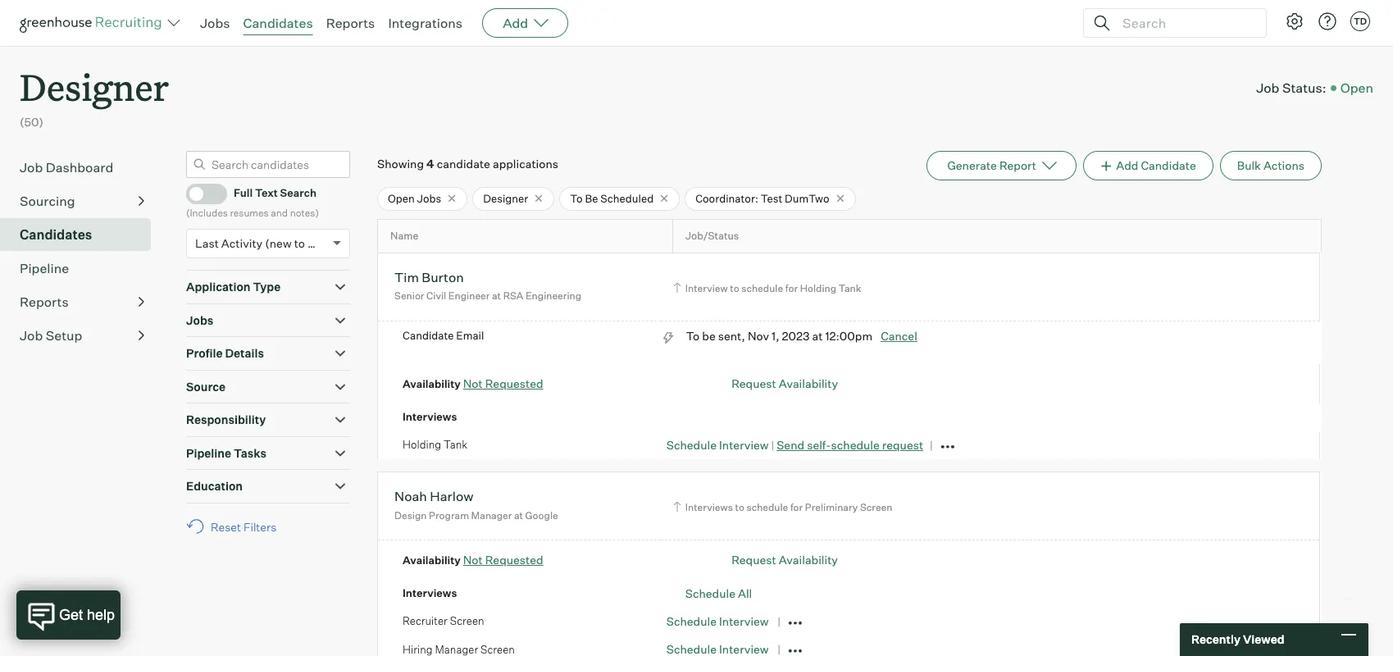 Task type: describe. For each thing, give the bounding box(es) containing it.
harlow
[[430, 489, 474, 505]]

1 horizontal spatial candidates
[[243, 15, 313, 31]]

to be sent, nov 1, 2023 at 12:00pm cancel
[[687, 329, 918, 343]]

details
[[225, 346, 264, 360]]

at for burton
[[492, 290, 501, 302]]

0 horizontal spatial reports link
[[20, 292, 144, 312]]

open for open
[[1341, 79, 1374, 96]]

0 horizontal spatial candidates
[[20, 226, 92, 243]]

schedule all
[[686, 587, 753, 601]]

open jobs
[[388, 192, 442, 205]]

jobs link
[[200, 15, 230, 31]]

resumes
[[230, 207, 269, 219]]

name
[[391, 230, 419, 242]]

interviews to schedule for preliminary screen link
[[671, 500, 897, 515]]

viewed
[[1244, 633, 1285, 647]]

1 vertical spatial holding
[[403, 438, 442, 452]]

recently
[[1192, 633, 1241, 647]]

candidate email
[[403, 329, 484, 342]]

search
[[280, 187, 317, 200]]

profile
[[186, 346, 223, 360]]

applications
[[493, 156, 559, 170]]

google
[[526, 509, 559, 522]]

|
[[772, 439, 775, 452]]

tim burton senior civil engineer at rsa engineering
[[395, 269, 582, 302]]

dashboard
[[46, 159, 113, 175]]

requested for second 'not requested' dropdown button from the bottom
[[485, 377, 544, 391]]

tim burton link
[[395, 269, 464, 288]]

to for to be scheduled
[[570, 192, 583, 205]]

scheduled
[[601, 192, 654, 205]]

schedule for schedule all
[[686, 587, 736, 601]]

1 request availability from the top
[[732, 377, 839, 391]]

schedule for schedule interview
[[667, 614, 717, 628]]

pipeline for pipeline
[[20, 260, 69, 276]]

hiring
[[403, 643, 433, 656]]

2023
[[782, 329, 810, 343]]

td
[[1355, 16, 1368, 27]]

tasks
[[234, 446, 267, 460]]

recruiter
[[403, 615, 448, 628]]

open for open jobs
[[388, 192, 415, 205]]

job status:
[[1257, 79, 1327, 96]]

0 vertical spatial tank
[[839, 282, 862, 294]]

rsa
[[503, 290, 524, 302]]

send
[[777, 438, 805, 452]]

reset filters button
[[186, 512, 285, 542]]

noah harlow link
[[395, 489, 474, 507]]

full text search (includes resumes and notes)
[[186, 187, 319, 219]]

coordinator:
[[696, 192, 759, 205]]

interview to schedule for holding tank link
[[671, 280, 866, 296]]

dumtwo
[[785, 192, 830, 205]]

send self-schedule request link
[[777, 438, 924, 452]]

request availability button for second 'not requested' dropdown button from the bottom
[[732, 377, 839, 391]]

preliminary
[[806, 501, 859, 514]]

source
[[186, 380, 226, 394]]

interview for schedule interview
[[720, 614, 769, 628]]

1 vertical spatial schedule
[[832, 438, 880, 452]]

1 not requested button from the top
[[463, 377, 544, 391]]

0 vertical spatial interviews
[[403, 411, 457, 424]]

generate report button
[[927, 151, 1077, 180]]

1 vertical spatial candidate
[[403, 329, 454, 342]]

job setup link
[[20, 325, 144, 345]]

add for add
[[503, 15, 529, 31]]

2 not from the top
[[463, 553, 483, 567]]

availability down program
[[403, 554, 461, 567]]

schedule for schedule interview | send self-schedule request
[[667, 438, 717, 452]]

cancel
[[881, 329, 918, 343]]

4
[[427, 156, 435, 170]]

to for tim burton
[[730, 282, 740, 294]]

engineering
[[526, 290, 582, 302]]

1 horizontal spatial candidates link
[[243, 15, 313, 31]]

interview to schedule for holding tank
[[686, 282, 862, 294]]

to for to be sent, nov 1, 2023 at 12:00pm cancel
[[687, 329, 700, 343]]

requested for 2nd 'not requested' dropdown button
[[485, 553, 544, 567]]

and
[[271, 207, 288, 219]]

2 vertical spatial screen
[[481, 643, 515, 656]]

request
[[883, 438, 924, 452]]

bulk actions
[[1238, 158, 1305, 172]]

2 not requested button from the top
[[463, 553, 544, 567]]

job dashboard
[[20, 159, 113, 175]]

pipeline tasks
[[186, 446, 267, 460]]

Search candidates field
[[186, 151, 350, 178]]

schedule for tim burton
[[742, 282, 784, 294]]

2 request availability from the top
[[732, 553, 838, 567]]

self-
[[807, 438, 832, 452]]

schedule all link
[[686, 587, 753, 601]]

job/status
[[686, 230, 739, 242]]

type
[[253, 280, 281, 294]]

interview for schedule interview | send self-schedule request
[[720, 438, 769, 452]]

filters
[[244, 520, 277, 534]]

sourcing
[[20, 193, 75, 209]]

job dashboard link
[[20, 157, 144, 177]]

2 vertical spatial jobs
[[186, 313, 214, 327]]

for for noah harlow
[[791, 501, 803, 514]]

application type
[[186, 280, 281, 294]]

recently viewed
[[1192, 633, 1285, 647]]

last activity (new to old)
[[195, 236, 329, 250]]

candidate inside add candidate 'link'
[[1142, 158, 1197, 172]]

integrations
[[388, 15, 463, 31]]

add button
[[483, 8, 569, 38]]

job for job setup
[[20, 327, 43, 344]]

request availability button for 2nd 'not requested' dropdown button
[[732, 553, 838, 567]]

bulk actions link
[[1221, 151, 1323, 180]]

showing
[[377, 156, 424, 170]]

reset filters
[[211, 520, 277, 534]]

add candidate
[[1117, 158, 1197, 172]]

job for job status:
[[1257, 79, 1280, 96]]

notes)
[[290, 207, 319, 219]]

pipeline link
[[20, 258, 144, 278]]

checkmark image
[[194, 187, 206, 198]]

actions
[[1264, 158, 1305, 172]]

program
[[429, 509, 469, 522]]

civil
[[427, 290, 447, 302]]

coordinator: test dumtwo
[[696, 192, 830, 205]]



Task type: vqa. For each thing, say whether or not it's contained in the screenshot.
SAVE AND SCHEDULE
no



Task type: locate. For each thing, give the bounding box(es) containing it.
test
[[761, 192, 783, 205]]

0 vertical spatial holding
[[800, 282, 837, 294]]

engineer
[[449, 290, 490, 302]]

schedule interview link left |
[[667, 438, 769, 452]]

for for tim burton
[[786, 282, 798, 294]]

holding up the to be sent, nov 1, 2023 at 12:00pm cancel
[[800, 282, 837, 294]]

1 vertical spatial pipeline
[[186, 446, 231, 460]]

schedule down |
[[747, 501, 789, 514]]

1 requested from the top
[[485, 377, 544, 391]]

1 vertical spatial request availability button
[[732, 553, 838, 567]]

0 vertical spatial reports
[[326, 15, 375, 31]]

(includes
[[186, 207, 228, 219]]

1 vertical spatial requested
[[485, 553, 544, 567]]

request availability down "1,"
[[732, 377, 839, 391]]

to for noah harlow
[[736, 501, 745, 514]]

1 vertical spatial schedule interview link
[[667, 614, 769, 628]]

interview left |
[[720, 438, 769, 452]]

0 vertical spatial at
[[492, 290, 501, 302]]

to inside the interviews to schedule for preliminary screen 'link'
[[736, 501, 745, 514]]

0 vertical spatial manager
[[471, 509, 512, 522]]

schedule down schedule all
[[667, 614, 717, 628]]

1 horizontal spatial holding
[[800, 282, 837, 294]]

request availability up all
[[732, 553, 838, 567]]

responsibility
[[186, 413, 266, 427]]

tim
[[395, 269, 419, 285]]

tank up 12:00pm
[[839, 282, 862, 294]]

to
[[294, 236, 305, 250], [730, 282, 740, 294], [736, 501, 745, 514]]

for inside 'link'
[[791, 501, 803, 514]]

0 vertical spatial reports link
[[326, 15, 375, 31]]

at
[[492, 290, 501, 302], [813, 329, 823, 343], [514, 509, 523, 522]]

pipeline
[[20, 260, 69, 276], [186, 446, 231, 460]]

setup
[[46, 327, 82, 344]]

1 request availability button from the top
[[732, 377, 839, 391]]

add inside add candidate 'link'
[[1117, 158, 1139, 172]]

request availability button up all
[[732, 553, 838, 567]]

status:
[[1283, 79, 1327, 96]]

1 availability not requested from the top
[[403, 377, 544, 391]]

schedule interview link for screen
[[667, 614, 769, 628]]

1 vertical spatial job
[[20, 159, 43, 175]]

candidate left the bulk
[[1142, 158, 1197, 172]]

0 horizontal spatial tank
[[444, 438, 468, 452]]

(50)
[[20, 115, 43, 129]]

job setup
[[20, 327, 82, 344]]

not requested button down email
[[463, 377, 544, 391]]

1 horizontal spatial candidate
[[1142, 158, 1197, 172]]

education
[[186, 479, 243, 493]]

designer down greenhouse recruiting image
[[20, 62, 169, 111]]

0 vertical spatial schedule
[[742, 282, 784, 294]]

1 vertical spatial designer
[[483, 192, 529, 205]]

0 vertical spatial not requested button
[[463, 377, 544, 391]]

availability not requested
[[403, 377, 544, 391], [403, 553, 544, 567]]

for up 2023
[[786, 282, 798, 294]]

at inside the tim burton senior civil engineer at rsa engineering
[[492, 290, 501, 302]]

tank up harlow on the bottom of page
[[444, 438, 468, 452]]

application
[[186, 280, 251, 294]]

1 vertical spatial open
[[388, 192, 415, 205]]

12:00pm
[[826, 329, 873, 343]]

generate
[[948, 158, 998, 172]]

1 not from the top
[[463, 377, 483, 391]]

candidate reports are now available! apply filters and select "view in app" element
[[927, 151, 1077, 180]]

0 vertical spatial to
[[570, 192, 583, 205]]

designer for designer (50)
[[20, 62, 169, 111]]

sourcing link
[[20, 191, 144, 211]]

senior
[[395, 290, 425, 302]]

reports link
[[326, 15, 375, 31], [20, 292, 144, 312]]

0 vertical spatial candidates link
[[243, 15, 313, 31]]

1 vertical spatial jobs
[[417, 192, 442, 205]]

0 vertical spatial job
[[1257, 79, 1280, 96]]

2 vertical spatial schedule
[[667, 614, 717, 628]]

pipeline for pipeline tasks
[[186, 446, 231, 460]]

1 vertical spatial request
[[732, 553, 777, 567]]

2 vertical spatial schedule
[[747, 501, 789, 514]]

schedule
[[742, 282, 784, 294], [832, 438, 880, 452], [747, 501, 789, 514]]

1 vertical spatial availability not requested
[[403, 553, 544, 567]]

td button
[[1351, 11, 1371, 31]]

0 vertical spatial to
[[294, 236, 305, 250]]

0 horizontal spatial reports
[[20, 293, 69, 310]]

burton
[[422, 269, 464, 285]]

manager down recruiter screen
[[435, 643, 478, 656]]

1 request from the top
[[732, 377, 777, 391]]

1 vertical spatial to
[[687, 329, 700, 343]]

reports left integrations
[[326, 15, 375, 31]]

0 vertical spatial requested
[[485, 377, 544, 391]]

Search text field
[[1119, 11, 1252, 35]]

0 horizontal spatial candidate
[[403, 329, 454, 342]]

1 schedule interview link from the top
[[667, 438, 769, 452]]

2 availability not requested from the top
[[403, 553, 544, 567]]

2 request from the top
[[732, 553, 777, 567]]

interviews inside 'link'
[[686, 501, 733, 514]]

reset
[[211, 520, 241, 534]]

sent,
[[719, 329, 746, 343]]

1 horizontal spatial reports
[[326, 15, 375, 31]]

screen down recruiter screen
[[481, 643, 515, 656]]

be
[[585, 192, 599, 205]]

at left the rsa
[[492, 290, 501, 302]]

0 horizontal spatial open
[[388, 192, 415, 205]]

0 horizontal spatial designer
[[20, 62, 169, 111]]

1 vertical spatial request availability
[[732, 553, 838, 567]]

1 horizontal spatial add
[[1117, 158, 1139, 172]]

schedule left request
[[832, 438, 880, 452]]

to be scheduled
[[570, 192, 654, 205]]

candidates link right jobs link
[[243, 15, 313, 31]]

reports link up job setup link
[[20, 292, 144, 312]]

text
[[255, 187, 278, 200]]

add inside add popup button
[[503, 15, 529, 31]]

job inside job setup link
[[20, 327, 43, 344]]

report
[[1000, 158, 1037, 172]]

interview down all
[[720, 614, 769, 628]]

pipeline up "education"
[[186, 446, 231, 460]]

holding up noah at the left of page
[[403, 438, 442, 452]]

noah harlow design program manager at google
[[395, 489, 559, 522]]

job left status:
[[1257, 79, 1280, 96]]

schedule left |
[[667, 438, 717, 452]]

1 horizontal spatial at
[[514, 509, 523, 522]]

interviews to schedule for preliminary screen
[[686, 501, 893, 514]]

0 vertical spatial not
[[463, 377, 483, 391]]

holding tank
[[403, 438, 468, 452]]

pipeline down sourcing
[[20, 260, 69, 276]]

0 vertical spatial request availability
[[732, 377, 839, 391]]

request availability button
[[732, 377, 839, 391], [732, 553, 838, 567]]

integrations link
[[388, 15, 463, 31]]

email
[[456, 329, 484, 342]]

2 vertical spatial interviews
[[403, 587, 457, 600]]

1 vertical spatial candidates link
[[20, 225, 144, 244]]

availability not requested down program
[[403, 553, 544, 567]]

greenhouse recruiting image
[[20, 13, 167, 33]]

availability not requested for second 'not requested' dropdown button from the bottom
[[403, 377, 544, 391]]

1 horizontal spatial to
[[687, 329, 700, 343]]

1 vertical spatial not requested button
[[463, 553, 544, 567]]

schedule up "nov"
[[742, 282, 784, 294]]

for left preliminary
[[791, 501, 803, 514]]

at right 2023
[[813, 329, 823, 343]]

not down program
[[463, 553, 483, 567]]

2 schedule interview link from the top
[[667, 614, 769, 628]]

1 vertical spatial for
[[791, 501, 803, 514]]

schedule inside 'link'
[[747, 501, 789, 514]]

designer
[[20, 62, 169, 111], [483, 192, 529, 205]]

1 vertical spatial reports link
[[20, 292, 144, 312]]

availability not requested down email
[[403, 377, 544, 391]]

2 horizontal spatial at
[[813, 329, 823, 343]]

full
[[234, 187, 253, 200]]

candidates right jobs link
[[243, 15, 313, 31]]

request down "nov"
[[732, 377, 777, 391]]

1 horizontal spatial designer
[[483, 192, 529, 205]]

manager inside noah harlow design program manager at google
[[471, 509, 512, 522]]

requested
[[485, 377, 544, 391], [485, 553, 544, 567]]

job up sourcing
[[20, 159, 43, 175]]

0 vertical spatial candidate
[[1142, 158, 1197, 172]]

1 vertical spatial schedule
[[686, 587, 736, 601]]

0 vertical spatial request availability button
[[732, 377, 839, 391]]

0 horizontal spatial pipeline
[[20, 260, 69, 276]]

0 vertical spatial add
[[503, 15, 529, 31]]

screen
[[861, 501, 893, 514], [450, 615, 485, 628], [481, 643, 515, 656]]

0 horizontal spatial candidates link
[[20, 225, 144, 244]]

0 vertical spatial open
[[1341, 79, 1374, 96]]

add for add candidate
[[1117, 158, 1139, 172]]

not
[[463, 377, 483, 391], [463, 553, 483, 567]]

td button
[[1348, 8, 1374, 34]]

old)
[[308, 236, 329, 250]]

last activity (new to old) option
[[195, 236, 329, 250]]

to
[[570, 192, 583, 205], [687, 329, 700, 343]]

0 vertical spatial interview
[[686, 282, 728, 294]]

1 vertical spatial candidates
[[20, 226, 92, 243]]

0 horizontal spatial holding
[[403, 438, 442, 452]]

profile details
[[186, 346, 264, 360]]

2 vertical spatial to
[[736, 501, 745, 514]]

manager right program
[[471, 509, 512, 522]]

schedule interview link for tank
[[667, 438, 769, 452]]

request for 2nd 'not requested' dropdown button
[[732, 553, 777, 567]]

not requested button down google
[[463, 553, 544, 567]]

0 horizontal spatial to
[[570, 192, 583, 205]]

0 horizontal spatial at
[[492, 290, 501, 302]]

candidate down civil
[[403, 329, 454, 342]]

1 vertical spatial screen
[[450, 615, 485, 628]]

2 vertical spatial at
[[514, 509, 523, 522]]

tank
[[839, 282, 862, 294], [444, 438, 468, 452]]

candidates link down the sourcing link
[[20, 225, 144, 244]]

1 horizontal spatial pipeline
[[186, 446, 231, 460]]

recruiter screen
[[403, 615, 485, 628]]

availability down the to be sent, nov 1, 2023 at 12:00pm cancel
[[779, 377, 839, 391]]

0 vertical spatial for
[[786, 282, 798, 294]]

1 horizontal spatial tank
[[839, 282, 862, 294]]

at inside noah harlow design program manager at google
[[514, 509, 523, 522]]

all
[[738, 587, 753, 601]]

noah
[[395, 489, 427, 505]]

1 vertical spatial not
[[463, 553, 483, 567]]

hiring manager screen
[[403, 643, 515, 656]]

1 vertical spatial add
[[1117, 158, 1139, 172]]

1 vertical spatial at
[[813, 329, 823, 343]]

2 vertical spatial job
[[20, 327, 43, 344]]

0 vertical spatial designer
[[20, 62, 169, 111]]

0 vertical spatial schedule
[[667, 438, 717, 452]]

job
[[1257, 79, 1280, 96], [20, 159, 43, 175], [20, 327, 43, 344]]

0 vertical spatial schedule interview link
[[667, 438, 769, 452]]

0 vertical spatial request
[[732, 377, 777, 391]]

showing 4 candidate applications
[[377, 156, 559, 170]]

candidates down sourcing
[[20, 226, 92, 243]]

schedule interview link down schedule all
[[667, 614, 769, 628]]

not down email
[[463, 377, 483, 391]]

1 horizontal spatial open
[[1341, 79, 1374, 96]]

2 request availability button from the top
[[732, 553, 838, 567]]

0 vertical spatial availability not requested
[[403, 377, 544, 391]]

interview up be
[[686, 282, 728, 294]]

0 horizontal spatial add
[[503, 15, 529, 31]]

nov
[[748, 329, 770, 343]]

schedule for noah harlow
[[747, 501, 789, 514]]

request for second 'not requested' dropdown button from the bottom
[[732, 377, 777, 391]]

1 vertical spatial tank
[[444, 438, 468, 452]]

at for harlow
[[514, 509, 523, 522]]

design
[[395, 509, 427, 522]]

0 vertical spatial jobs
[[200, 15, 230, 31]]

1 vertical spatial interview
[[720, 438, 769, 452]]

candidates link
[[243, 15, 313, 31], [20, 225, 144, 244]]

interview
[[686, 282, 728, 294], [720, 438, 769, 452], [720, 614, 769, 628]]

candidate
[[437, 156, 491, 170]]

be
[[703, 329, 716, 343]]

open down the showing on the left top
[[388, 192, 415, 205]]

job for job dashboard
[[20, 159, 43, 175]]

availability down interviews to schedule for preliminary screen at bottom
[[779, 553, 838, 567]]

designer for designer
[[483, 192, 529, 205]]

0 vertical spatial candidates
[[243, 15, 313, 31]]

0 vertical spatial screen
[[861, 501, 893, 514]]

screen up hiring manager screen
[[450, 615, 485, 628]]

configure image
[[1286, 11, 1305, 31]]

schedule interview | send self-schedule request
[[667, 438, 924, 452]]

reports link left integrations
[[326, 15, 375, 31]]

request up all
[[732, 553, 777, 567]]

screen right preliminary
[[861, 501, 893, 514]]

1 vertical spatial to
[[730, 282, 740, 294]]

screen inside 'link'
[[861, 501, 893, 514]]

request availability button down "1,"
[[732, 377, 839, 391]]

2 vertical spatial interview
[[720, 614, 769, 628]]

schedule up 'schedule interview'
[[686, 587, 736, 601]]

(new
[[265, 236, 292, 250]]

cancel link
[[881, 329, 918, 343]]

0 vertical spatial pipeline
[[20, 260, 69, 276]]

job left setup
[[20, 327, 43, 344]]

reports up job setup
[[20, 293, 69, 310]]

1 horizontal spatial reports link
[[326, 15, 375, 31]]

candidates
[[243, 15, 313, 31], [20, 226, 92, 243]]

1 vertical spatial reports
[[20, 293, 69, 310]]

request
[[732, 377, 777, 391], [732, 553, 777, 567]]

availability not requested for 2nd 'not requested' dropdown button
[[403, 553, 544, 567]]

at left google
[[514, 509, 523, 522]]

candidate
[[1142, 158, 1197, 172], [403, 329, 454, 342]]

add
[[503, 15, 529, 31], [1117, 158, 1139, 172]]

1 vertical spatial manager
[[435, 643, 478, 656]]

1 vertical spatial interviews
[[686, 501, 733, 514]]

bulk
[[1238, 158, 1262, 172]]

designer down applications
[[483, 192, 529, 205]]

availability down candidate email
[[403, 378, 461, 391]]

open right status:
[[1341, 79, 1374, 96]]

to inside interview to schedule for holding tank link
[[730, 282, 740, 294]]

2 requested from the top
[[485, 553, 544, 567]]



